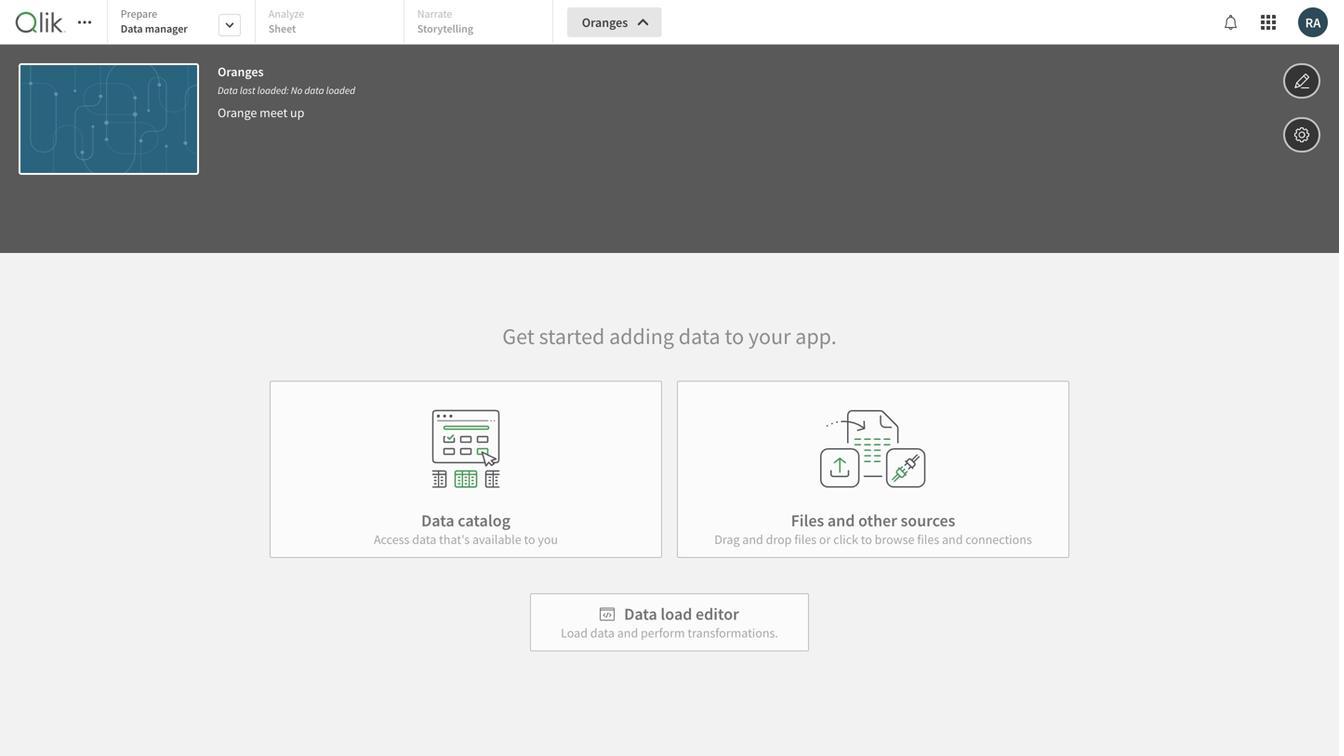 Task type: describe. For each thing, give the bounding box(es) containing it.
data catalog access data that's available to you
[[374, 510, 558, 548]]

catalog
[[458, 510, 511, 531]]

click
[[834, 531, 858, 548]]

and right "drag"
[[743, 531, 763, 548]]

your
[[749, 322, 791, 350]]

connections
[[966, 531, 1032, 548]]

1 files from the left
[[795, 531, 817, 548]]

edit image
[[1294, 70, 1311, 92]]

oranges data last loaded: no data loaded orange meet up
[[218, 63, 355, 121]]

data inside the oranges data last loaded: no data loaded orange meet up
[[305, 84, 324, 97]]

data inside the oranges data last loaded: no data loaded orange meet up
[[218, 84, 238, 97]]

get started adding data to your app. application
[[0, 0, 1339, 756]]

files and other sources drag and drop files or click to browse files and connections
[[715, 510, 1032, 548]]

loaded:
[[257, 84, 289, 97]]

app.
[[796, 322, 837, 350]]

last
[[240, 84, 255, 97]]

files
[[791, 510, 824, 531]]

drop
[[766, 531, 792, 548]]

and left perform
[[617, 625, 638, 641]]

orange
[[218, 104, 257, 121]]

transformations.
[[688, 625, 778, 641]]

load data and perform transformations.
[[561, 625, 778, 641]]

data left load
[[624, 604, 657, 625]]

started
[[539, 322, 605, 350]]

ra button
[[1299, 7, 1328, 37]]

available
[[472, 531, 522, 548]]

1 horizontal spatial to
[[725, 322, 744, 350]]

meet
[[260, 104, 288, 121]]

load
[[561, 625, 588, 641]]

drag
[[715, 531, 740, 548]]



Task type: locate. For each thing, give the bounding box(es) containing it.
manager
[[145, 21, 188, 36]]

data inside prepare data manager
[[121, 21, 143, 36]]

that's
[[439, 531, 470, 548]]

to
[[725, 322, 744, 350], [524, 531, 535, 548], [861, 531, 872, 548]]

oranges button
[[567, 7, 662, 37]]

0 horizontal spatial to
[[524, 531, 535, 548]]

data down the prepare on the left top of page
[[121, 21, 143, 36]]

to left your
[[725, 322, 744, 350]]

data inside 'data catalog access data that's available to you'
[[421, 510, 455, 531]]

0 horizontal spatial files
[[795, 531, 817, 548]]

data left catalog on the left of the page
[[421, 510, 455, 531]]

and
[[828, 510, 855, 531], [743, 531, 763, 548], [942, 531, 963, 548], [617, 625, 638, 641]]

data right adding
[[679, 322, 720, 350]]

perform
[[641, 625, 685, 641]]

oranges inside the oranges data last loaded: no data loaded orange meet up
[[218, 63, 264, 80]]

oranges for oranges
[[582, 14, 628, 31]]

oranges inside dropdown button
[[582, 14, 628, 31]]

prepare
[[121, 7, 157, 21]]

files left or
[[795, 531, 817, 548]]

to left you on the bottom
[[524, 531, 535, 548]]

1 vertical spatial oranges
[[218, 63, 264, 80]]

data
[[121, 21, 143, 36], [218, 84, 238, 97], [421, 510, 455, 531], [624, 604, 657, 625]]

get
[[503, 322, 535, 350]]

loaded
[[326, 84, 355, 97]]

2 files from the left
[[917, 531, 940, 548]]

browse
[[875, 531, 915, 548]]

no
[[291, 84, 303, 97]]

files
[[795, 531, 817, 548], [917, 531, 940, 548]]

other
[[859, 510, 897, 531]]

data right 'no'
[[305, 84, 324, 97]]

adding
[[609, 322, 674, 350]]

1 horizontal spatial files
[[917, 531, 940, 548]]

to right click
[[861, 531, 872, 548]]

load
[[661, 604, 692, 625]]

ra toolbar
[[0, 0, 1339, 253]]

you
[[538, 531, 558, 548]]

and right files
[[828, 510, 855, 531]]

data
[[305, 84, 324, 97], [679, 322, 720, 350], [412, 531, 437, 548], [590, 625, 615, 641]]

1 horizontal spatial oranges
[[582, 14, 628, 31]]

get started adding data to your app.
[[503, 322, 837, 350]]

ra
[[1306, 14, 1321, 31]]

editor
[[696, 604, 739, 625]]

oranges
[[582, 14, 628, 31], [218, 63, 264, 80]]

access
[[374, 531, 410, 548]]

to inside 'data catalog access data that's available to you'
[[524, 531, 535, 548]]

0 vertical spatial oranges
[[582, 14, 628, 31]]

data right load
[[590, 625, 615, 641]]

and left connections
[[942, 531, 963, 548]]

data inside 'data catalog access data that's available to you'
[[412, 531, 437, 548]]

0 horizontal spatial oranges
[[218, 63, 264, 80]]

data left last
[[218, 84, 238, 97]]

data left that's
[[412, 531, 437, 548]]

prepare data manager
[[121, 7, 188, 36]]

app options image
[[1294, 124, 1311, 146]]

oranges for oranges data last loaded: no data loaded orange meet up
[[218, 63, 264, 80]]

or
[[819, 531, 831, 548]]

up
[[290, 104, 305, 121]]

to inside the files and other sources drag and drop files or click to browse files and connections
[[861, 531, 872, 548]]

2 horizontal spatial to
[[861, 531, 872, 548]]

sources
[[901, 510, 956, 531]]

files right browse
[[917, 531, 940, 548]]

data load editor
[[624, 604, 739, 625]]



Task type: vqa. For each thing, say whether or not it's contained in the screenshot.
data in 'DATA CATALOG ACCESS DATA THAT'S AVAILABLE TO YOU'
yes



